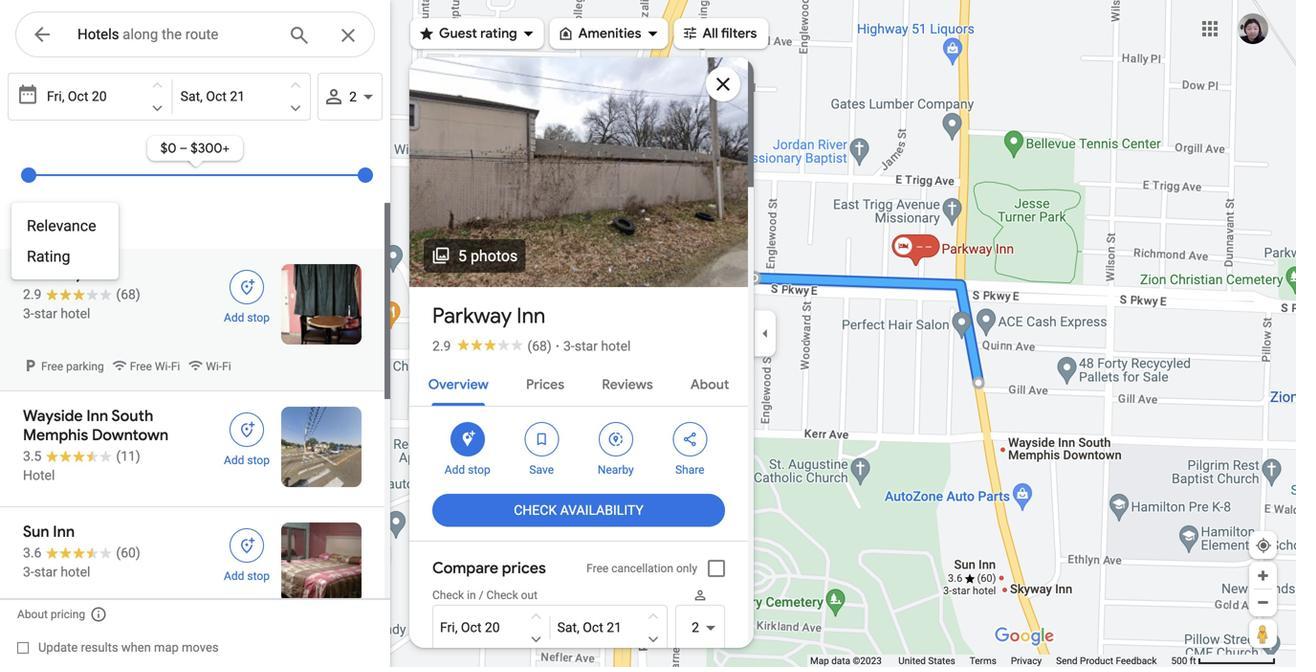 Task type: describe. For each thing, give the bounding box(es) containing it.
check in / check out
[[433, 589, 538, 602]]

hotel
[[601, 338, 631, 354]]

set check in one day later image
[[149, 100, 166, 117]]

check availability
[[514, 502, 644, 518]]

· 3-star hotel
[[556, 338, 631, 354]]

500
[[1172, 655, 1188, 667]]


[[682, 22, 699, 44]]

$0 – $300+
[[161, 140, 230, 157]]

guests group
[[676, 588, 725, 651]]

update
[[38, 640, 78, 655]]

parkway inn main content
[[384, 57, 774, 667]]

2 button inside $0 – $300+ main content
[[318, 73, 383, 121]]

set check out one day earlier image for set check out one day later image
[[645, 608, 662, 625]]

parkway inn
[[433, 302, 546, 329]]


[[459, 429, 476, 450]]

 all filters
[[682, 22, 757, 44]]

privacy
[[1011, 655, 1042, 667]]

all
[[703, 25, 719, 42]]

2 button inside 'parkway inn' main content
[[676, 605, 725, 651]]

united states
[[899, 655, 956, 667]]

add stop image
[[238, 537, 256, 554]]

out
[[521, 589, 538, 602]]

star
[[575, 338, 598, 354]]


[[682, 429, 699, 450]]

1 check from the left
[[433, 589, 464, 602]]

(68)
[[528, 338, 552, 354]]

fri, for set check in one day earlier 'image' inside $0 – $300+ main content
[[47, 89, 65, 104]]

about button
[[676, 360, 745, 406]]

guest
[[439, 25, 477, 42]]

3 add stop button from the top
[[212, 523, 281, 584]]

united states button
[[899, 655, 956, 667]]

add inside actions for parkway inn region
[[445, 463, 465, 477]]

2 add stop button from the top
[[212, 407, 281, 468]]

send product feedback
[[1057, 655, 1157, 667]]

results
[[81, 640, 118, 655]]

5 photos
[[458, 247, 518, 265]]

google maps element
[[0, 0, 1297, 667]]

inn
[[517, 302, 546, 329]]

united
[[899, 655, 926, 667]]

terms
[[970, 655, 997, 667]]

sat, for set check out one day later icon set check out one day earlier image
[[181, 89, 203, 104]]

amenities button
[[550, 12, 668, 55]]

save
[[530, 463, 554, 477]]

sort by button
[[11, 203, 92, 245]]

amenities
[[579, 25, 642, 42]]

Hotels field
[[15, 11, 375, 58]]

friday, october 20 to saturday, october 21 group inside 'parkway inn' main content
[[433, 605, 668, 651]]

©2023
[[853, 655, 882, 667]]

photos
[[471, 247, 518, 265]]

compare prices
[[433, 558, 546, 578]]

fri, oct 20 for set check in one day later image
[[440, 620, 500, 635]]

compare
[[433, 558, 499, 578]]

when
[[121, 640, 151, 655]]

availability
[[560, 502, 644, 518]]

oct for set check out one day later image
[[583, 620, 604, 635]]

–
[[180, 140, 188, 157]]

moves
[[182, 640, 219, 655]]

price per night region
[[8, 121, 383, 203]]

sort
[[23, 216, 48, 232]]

2 check from the left
[[487, 589, 518, 602]]

add stop inside actions for parkway inn region
[[445, 463, 491, 477]]

set check out one day later image
[[645, 631, 662, 648]]

2 inside $0 – $300+ main content
[[349, 89, 357, 105]]

sat, oct 21 for set check out one day earlier image corresponding to set check out one day later image
[[558, 620, 622, 635]]

cancellation
[[612, 562, 674, 575]]

set check out one day earlier image for set check out one day later icon
[[287, 77, 304, 94]]

3-
[[564, 338, 575, 354]]

$0
[[161, 140, 176, 157]]

map
[[154, 640, 179, 655]]

overview
[[428, 376, 489, 393]]

map
[[811, 655, 830, 667]]

set check in one day earlier image for set check in one day later icon
[[149, 77, 166, 94]]

2 add stop image from the top
[[238, 421, 256, 438]]

feedback
[[1116, 655, 1157, 667]]

sort by
[[23, 216, 65, 232]]

send product feedback button
[[1057, 655, 1157, 667]]

in
[[467, 589, 476, 602]]

 search field
[[15, 11, 375, 61]]

2.9 stars image
[[451, 338, 528, 351]]

prices button
[[511, 360, 580, 406]]

20 for set check in one day later image
[[485, 620, 500, 635]]

 guest rating
[[418, 22, 517, 44]]

reviews
[[602, 376, 653, 393]]

set check out one day later image
[[287, 100, 304, 117]]

sat, for set check out one day earlier image corresponding to set check out one day later image
[[558, 620, 580, 635]]

1 add stop button from the top
[[212, 264, 281, 325]]

500 ft
[[1172, 655, 1197, 667]]



Task type: locate. For each thing, give the bounding box(es) containing it.
0 horizontal spatial sat,
[[181, 89, 203, 104]]

stop
[[247, 311, 270, 324], [247, 454, 270, 467], [468, 463, 491, 477], [247, 569, 270, 583]]

set check out one day earlier image up set check out one day later icon
[[287, 77, 304, 94]]

oct down in at the bottom left
[[461, 620, 482, 635]]

fri, oct 20 down in at the bottom left
[[440, 620, 500, 635]]

1 vertical spatial fri,
[[440, 620, 458, 635]]

0 horizontal spatial set check out one day earlier image
[[287, 77, 304, 94]]


[[607, 429, 625, 450]]

rating
[[27, 247, 70, 266]]

oct
[[68, 89, 88, 104], [206, 89, 227, 104], [461, 620, 482, 635], [583, 620, 604, 635]]

oct for set check in one day later icon
[[68, 89, 88, 104]]

rating
[[481, 25, 517, 42]]

1 horizontal spatial sat, oct 21
[[558, 620, 622, 635]]

overview button
[[413, 360, 504, 406]]

0 horizontal spatial 2 button
[[318, 73, 383, 121]]

add stop
[[224, 311, 270, 324], [224, 454, 270, 467], [445, 463, 491, 477], [224, 569, 270, 583]]

about left pricing
[[17, 608, 48, 621]]


[[31, 21, 54, 48]]

set check in one day earlier image inside $0 – $300+ main content
[[149, 77, 166, 94]]

/
[[479, 589, 484, 602]]

privacy button
[[1011, 655, 1042, 667]]

0 horizontal spatial check
[[433, 589, 464, 602]]

fri,
[[47, 89, 65, 104], [440, 620, 458, 635]]

0 vertical spatial 21
[[230, 89, 245, 104]]

oct down  button at top
[[68, 89, 88, 104]]

20
[[92, 89, 107, 104], [485, 620, 500, 635]]

0 horizontal spatial fri,
[[47, 89, 65, 104]]

2 inside guests group
[[692, 620, 700, 635]]

0 horizontal spatial about
[[17, 608, 48, 621]]

1 add stop image from the top
[[238, 278, 256, 296]]

2 button right set check out one day later icon
[[318, 73, 383, 121]]

collapse side panel image
[[755, 323, 776, 344]]

1 vertical spatial 2 button
[[676, 605, 725, 651]]

check
[[514, 502, 557, 518]]

about up 
[[691, 376, 730, 393]]

20 inside $0 – $300+ main content
[[92, 89, 107, 104]]

fri, down  button at top
[[47, 89, 65, 104]]

set check out one day earlier image up set check out one day later image
[[645, 608, 662, 625]]

pricing
[[51, 608, 85, 621]]

free
[[587, 562, 609, 575]]

nearby
[[598, 463, 634, 477]]

only
[[677, 562, 698, 575]]

0 horizontal spatial 2
[[349, 89, 357, 105]]

set check in one day later image
[[528, 631, 545, 648]]

1 horizontal spatial set check in one day earlier image
[[528, 608, 545, 625]]

Update results when map moves checkbox
[[17, 635, 219, 659]]

show street view coverage image
[[1250, 619, 1278, 648]]

21 left set check out one day later image
[[607, 620, 622, 635]]

0 vertical spatial 2 button
[[318, 73, 383, 121]]

1 horizontal spatial 20
[[485, 620, 500, 635]]

21
[[230, 89, 245, 104], [607, 620, 622, 635]]

by
[[51, 216, 65, 232]]

1 vertical spatial add stop image
[[238, 421, 256, 438]]

check right /
[[487, 589, 518, 602]]

sat, oct 21 right set check in one day later image
[[558, 620, 622, 635]]

21 for set check out one day earlier image corresponding to set check out one day later image
[[607, 620, 622, 635]]

0 vertical spatial fri,
[[47, 89, 65, 104]]

21 inside check in / check out group
[[607, 620, 622, 635]]

1 horizontal spatial set check out one day earlier image
[[645, 608, 662, 625]]

relevance
[[27, 217, 96, 235]]

fri, for set check in one day earlier 'image' inside the check in / check out group
[[440, 620, 458, 635]]

1 horizontal spatial check
[[487, 589, 518, 602]]

terms button
[[970, 655, 997, 667]]

send
[[1057, 655, 1078, 667]]

0 vertical spatial add stop image
[[238, 278, 256, 296]]

zoom out image
[[1257, 595, 1271, 610]]

68 reviews element
[[528, 338, 552, 354]]

reviews button
[[587, 360, 669, 406]]

stop inside actions for parkway inn region
[[468, 463, 491, 477]]

0 vertical spatial add stop button
[[212, 264, 281, 325]]

2
[[349, 89, 357, 105], [692, 620, 700, 635]]

fri, oct 20 inside check in / check out group
[[440, 620, 500, 635]]

1 horizontal spatial sat,
[[558, 620, 580, 635]]

0 vertical spatial set check out one day earlier image
[[287, 77, 304, 94]]

·
[[556, 338, 560, 354]]

sat, oct 21 inside $0 – $300+ main content
[[181, 89, 245, 104]]

20 down check in / check out
[[485, 620, 500, 635]]

sat, oct 21 up $300+
[[181, 89, 245, 104]]

friday, october 20 to saturday, october 21 group down out
[[433, 605, 668, 651]]

1 horizontal spatial 21
[[607, 620, 622, 635]]

set check in one day earlier image down out
[[528, 608, 545, 625]]

actions for parkway inn region
[[410, 407, 748, 487]]

0 vertical spatial sat,
[[181, 89, 203, 104]]

0 horizontal spatial friday, october 20 to saturday, october 21 group
[[8, 73, 311, 121]]

1 vertical spatial set check out one day earlier image
[[645, 608, 662, 625]]

None field
[[78, 23, 273, 46]]

parkway
[[433, 302, 512, 329]]

1 horizontal spatial about
[[691, 376, 730, 393]]

0 vertical spatial 20
[[92, 89, 107, 104]]

about
[[691, 376, 730, 393], [17, 608, 48, 621]]

1 horizontal spatial friday, october 20 to saturday, october 21 group
[[433, 605, 668, 651]]

0 vertical spatial fri, oct 20
[[47, 89, 107, 104]]

add stop button
[[212, 264, 281, 325], [212, 407, 281, 468], [212, 523, 281, 584]]

fri, oct 20 for set check in one day later icon
[[47, 89, 107, 104]]

sat, inside check in / check out group
[[558, 620, 580, 635]]

oct right set check in one day later image
[[583, 620, 604, 635]]

set check in one day earlier image
[[149, 77, 166, 94], [528, 608, 545, 625]]

20 left set check in one day later icon
[[92, 89, 107, 104]]

1 horizontal spatial 2 button
[[676, 605, 725, 651]]

500 ft button
[[1172, 655, 1277, 667]]

1 vertical spatial add stop button
[[212, 407, 281, 468]]

fri, oct 20 inside $0 – $300+ main content
[[47, 89, 107, 104]]

0 vertical spatial friday, october 20 to saturday, october 21 group
[[8, 73, 311, 121]]

5 photos button
[[424, 239, 526, 273]]

2 button right set check out one day later image
[[676, 605, 725, 651]]

set check in one day earlier image inside check in / check out group
[[528, 608, 545, 625]]

1 vertical spatial about
[[17, 608, 48, 621]]

tab list inside 'parkway inn' main content
[[410, 360, 748, 406]]

0 horizontal spatial sat, oct 21
[[181, 89, 245, 104]]

google account: michele murakami  
(michele.murakami@adept.ai) image
[[1238, 14, 1269, 44]]

footer containing map data ©2023
[[811, 655, 1172, 667]]

footer
[[811, 655, 1172, 667]]

1 vertical spatial fri, oct 20
[[440, 620, 500, 635]]

oct for set check in one day later image
[[461, 620, 482, 635]]

friday, october 20 to saturday, october 21 group up $0
[[8, 73, 311, 121]]

1 vertical spatial 20
[[485, 620, 500, 635]]

 button
[[15, 11, 69, 61]]

add
[[224, 311, 244, 324], [224, 454, 244, 467], [445, 463, 465, 477], [224, 569, 244, 583]]

20 inside check in / check out group
[[485, 620, 500, 635]]

1 horizontal spatial 2
[[692, 620, 700, 635]]

fri, oct 20 down  button at top
[[47, 89, 107, 104]]

fri, down check in / check out
[[440, 620, 458, 635]]

fri, inside check in / check out group
[[440, 620, 458, 635]]

none field inside 'hotels' field
[[78, 23, 273, 46]]

check
[[433, 589, 464, 602], [487, 589, 518, 602]]

21 for set check out one day later icon set check out one day earlier image
[[230, 89, 245, 104]]

map data ©2023
[[811, 655, 885, 667]]

data
[[832, 655, 851, 667]]

set check in one day earlier image for set check in one day later image
[[528, 608, 545, 625]]

zoom in image
[[1257, 568, 1271, 583]]

0 horizontal spatial set check in one day earlier image
[[149, 77, 166, 94]]

1 vertical spatial 2
[[692, 620, 700, 635]]

footer inside "google maps" element
[[811, 655, 1172, 667]]

$300+
[[191, 140, 230, 157]]

about for about pricing
[[17, 608, 48, 621]]

0 vertical spatial set check in one day earlier image
[[149, 77, 166, 94]]


[[533, 429, 551, 450]]

sat, right set check in one day later icon
[[181, 89, 203, 104]]

$0 – $300+ main content
[[0, 69, 390, 667]]

tab list
[[410, 360, 748, 406]]

update results when map moves
[[38, 640, 219, 655]]

tab list containing overview
[[410, 360, 748, 406]]

about inside button
[[691, 376, 730, 393]]

1 horizontal spatial fri, oct 20
[[440, 620, 500, 635]]

about for about
[[691, 376, 730, 393]]

about pricing image
[[90, 606, 107, 623]]

check left in at the bottom left
[[433, 589, 464, 602]]

0 vertical spatial about
[[691, 376, 730, 393]]

0 vertical spatial 2
[[349, 89, 357, 105]]

1 horizontal spatial fri,
[[440, 620, 458, 635]]

ft
[[1190, 655, 1197, 667]]

prices
[[502, 558, 546, 578]]

photo of parkway inn image
[[384, 57, 774, 287]]

oct up $300+
[[206, 89, 227, 104]]

sat, inside $0 – $300+ main content
[[181, 89, 203, 104]]

product
[[1080, 655, 1114, 667]]

sat, right set check in one day later image
[[558, 620, 580, 635]]

2 right set check out one day later image
[[692, 620, 700, 635]]

results for hotels feed
[[0, 203, 390, 649]]

sat, oct 21 for set check out one day later icon set check out one day earlier image
[[181, 89, 245, 104]]

0 horizontal spatial 20
[[92, 89, 107, 104]]

oct for set check out one day later icon
[[206, 89, 227, 104]]

share
[[676, 463, 705, 477]]

1 vertical spatial sat,
[[558, 620, 580, 635]]

1 vertical spatial sat, oct 21
[[558, 620, 622, 635]]

set check out one day earlier image
[[287, 77, 304, 94], [645, 608, 662, 625]]

sort by menu
[[11, 203, 119, 279]]

check availability link
[[433, 487, 725, 533]]

check in / check out group
[[433, 588, 668, 651]]

5
[[458, 247, 467, 265]]

fri, inside $0 – $300+ main content
[[47, 89, 65, 104]]

friday, october 20 to saturday, october 21 group inside $0 – $300+ main content
[[8, 73, 311, 121]]

21 left set check out one day later icon
[[230, 89, 245, 104]]

add stop image
[[238, 278, 256, 296], [238, 421, 256, 438]]

0 horizontal spatial fri, oct 20
[[47, 89, 107, 104]]

0 vertical spatial sat, oct 21
[[181, 89, 245, 104]]

2 button
[[318, 73, 383, 121], [676, 605, 725, 651]]


[[418, 22, 435, 44]]

show your location image
[[1256, 537, 1273, 554]]

about inside $0 – $300+ main content
[[17, 608, 48, 621]]

set check in one day earlier image up set check in one day later icon
[[149, 77, 166, 94]]

20 for set check in one day later icon
[[92, 89, 107, 104]]

2 right set check out one day later icon
[[349, 89, 357, 105]]

free cancellation only
[[587, 562, 698, 575]]

filters
[[721, 25, 757, 42]]

friday, october 20 to saturday, october 21 group
[[8, 73, 311, 121], [433, 605, 668, 651]]

about pricing
[[17, 608, 85, 621]]

sat, oct 21 inside check in / check out group
[[558, 620, 622, 635]]

sat, oct 21
[[181, 89, 245, 104], [558, 620, 622, 635]]

1 vertical spatial set check in one day earlier image
[[528, 608, 545, 625]]

2 vertical spatial add stop button
[[212, 523, 281, 584]]

states
[[929, 655, 956, 667]]

2.9
[[433, 338, 451, 354]]

0 horizontal spatial 21
[[230, 89, 245, 104]]

1 vertical spatial friday, october 20 to saturday, october 21 group
[[433, 605, 668, 651]]

prices
[[526, 376, 565, 393]]

21 inside $0 – $300+ main content
[[230, 89, 245, 104]]

1 vertical spatial 21
[[607, 620, 622, 635]]



Task type: vqa. For each thing, say whether or not it's contained in the screenshot.
SEARCH BY VOICE image
no



